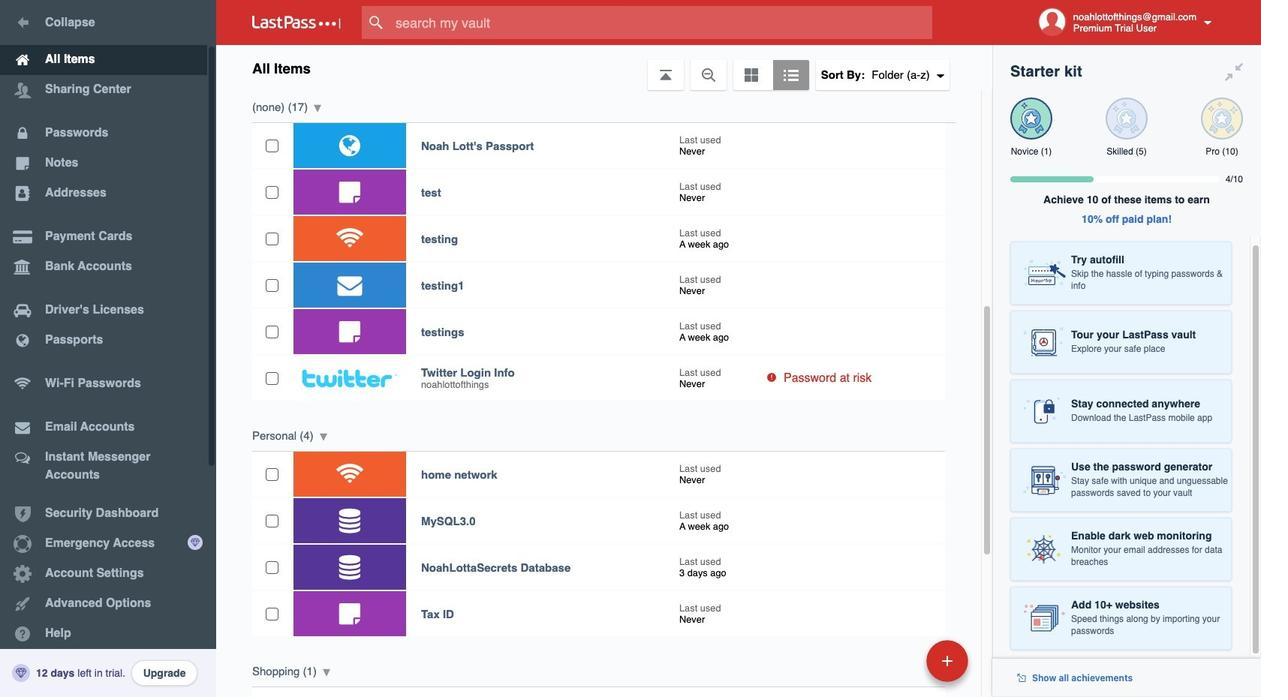 Task type: vqa. For each thing, say whether or not it's contained in the screenshot.
New item element
yes



Task type: locate. For each thing, give the bounding box(es) containing it.
vault options navigation
[[216, 45, 993, 90]]

new item element
[[824, 640, 974, 683]]

lastpass image
[[252, 16, 341, 29]]

new item navigation
[[824, 636, 978, 698]]



Task type: describe. For each thing, give the bounding box(es) containing it.
main navigation navigation
[[0, 0, 216, 698]]

search my vault text field
[[362, 6, 962, 39]]

Search search field
[[362, 6, 962, 39]]



